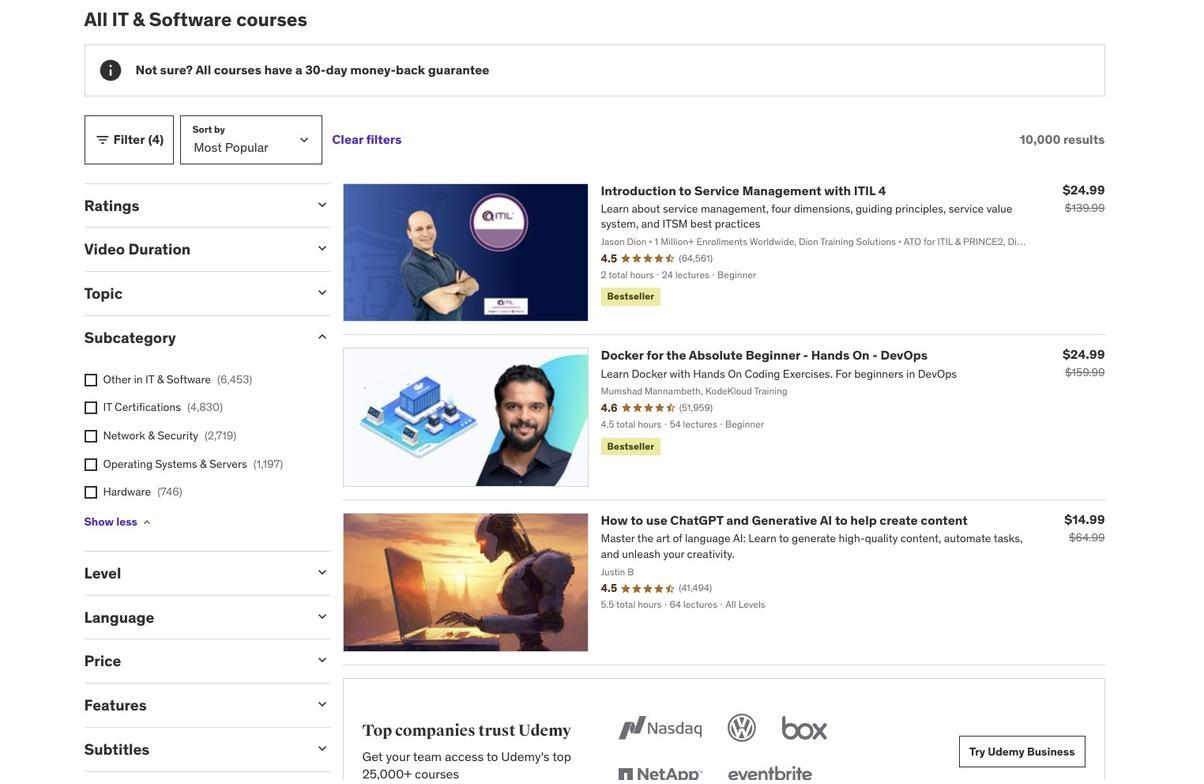 Task type: vqa. For each thing, say whether or not it's contained in the screenshot.
Service
yes



Task type: describe. For each thing, give the bounding box(es) containing it.
network & security (2,719)
[[103, 428, 237, 443]]

generative
[[752, 512, 818, 528]]

a
[[295, 62, 302, 78]]

how
[[601, 512, 628, 528]]

netapp image
[[615, 758, 706, 780]]

have
[[264, 62, 293, 78]]

10,000 results
[[1020, 131, 1105, 147]]

small image for video duration
[[314, 241, 330, 256]]

xsmall image for operating
[[84, 458, 97, 471]]

$24.99 for introduction to service management with itil 4
[[1063, 182, 1105, 197]]

30-
[[305, 62, 326, 78]]

(1,197)
[[254, 457, 283, 471]]

2 - from the left
[[873, 347, 878, 363]]

top
[[362, 721, 392, 741]]

xsmall image for it
[[84, 402, 97, 415]]

$139.99
[[1065, 201, 1105, 215]]

$24.99 $139.99
[[1063, 182, 1105, 215]]

xsmall image inside show less button
[[141, 516, 153, 529]]

udemy's
[[501, 748, 550, 764]]

hands
[[812, 347, 850, 363]]

features
[[84, 696, 147, 715]]

the
[[667, 347, 687, 363]]

video duration button
[[84, 240, 302, 259]]

business
[[1028, 744, 1075, 759]]

try udemy business link
[[960, 736, 1086, 768]]

it certifications (4,830)
[[103, 400, 223, 415]]

your
[[386, 748, 410, 764]]

certifications
[[115, 400, 181, 415]]

subcategory
[[84, 328, 176, 347]]

small image for language
[[314, 608, 330, 624]]

help
[[851, 512, 877, 528]]

other in it & software (6,453)
[[103, 372, 252, 386]]

$64.99
[[1069, 531, 1105, 545]]

operating systems & servers (1,197)
[[103, 457, 283, 471]]

introduction
[[601, 182, 676, 198]]

to inside top companies trust udemy get your team access to udemy's top 25,000+ courses
[[487, 748, 498, 764]]

hardware (746)
[[103, 485, 182, 499]]

to right ai
[[835, 512, 848, 528]]

(6,453)
[[217, 372, 252, 386]]

create
[[880, 512, 918, 528]]

how to use chatgpt and generative ai to help create content
[[601, 512, 968, 528]]

0 vertical spatial it
[[112, 7, 128, 32]]

language button
[[84, 608, 302, 627]]

0 vertical spatial courses
[[236, 7, 307, 32]]

2 vertical spatial it
[[103, 400, 112, 415]]

$159.99
[[1065, 366, 1105, 380]]

clear
[[332, 131, 364, 147]]

how to use chatgpt and generative ai to help create content link
[[601, 512, 968, 528]]

access
[[445, 748, 484, 764]]

security
[[158, 428, 198, 443]]

to left 'use'
[[631, 512, 644, 528]]

xsmall image for other
[[84, 374, 97, 386]]

show less
[[84, 515, 137, 529]]

25,000+
[[362, 766, 412, 780]]

clear filters
[[332, 131, 402, 147]]

get
[[362, 748, 383, 764]]

all it & software courses
[[84, 7, 307, 32]]

small image for level
[[314, 564, 330, 580]]

less
[[116, 515, 137, 529]]

filter (4)
[[113, 131, 164, 147]]

guarantee
[[428, 62, 490, 78]]

sure?
[[160, 62, 193, 78]]

level
[[84, 563, 121, 582]]

back
[[396, 62, 425, 78]]

level button
[[84, 563, 302, 582]]

absolute
[[689, 347, 743, 363]]

results
[[1064, 131, 1105, 147]]

systems
[[155, 457, 197, 471]]

& left security
[[148, 428, 155, 443]]

features button
[[84, 696, 302, 715]]

clear filters button
[[332, 115, 402, 164]]

video
[[84, 240, 125, 259]]

$14.99 $64.99
[[1065, 512, 1105, 545]]

companies
[[395, 721, 476, 741]]

small image for price
[[314, 652, 330, 668]]

(2,719)
[[205, 428, 237, 443]]

in
[[134, 372, 143, 386]]

$14.99
[[1065, 512, 1105, 527]]

content
[[921, 512, 968, 528]]

ratings button
[[84, 196, 302, 215]]

small image for subtitles
[[314, 741, 330, 756]]

use
[[646, 512, 668, 528]]

show
[[84, 515, 114, 529]]

nasdaq image
[[615, 711, 706, 745]]

not sure? all courses have a 30-day money-back guarantee
[[136, 62, 490, 78]]

(746)
[[157, 485, 182, 499]]



Task type: locate. For each thing, give the bounding box(es) containing it.
show less button
[[84, 507, 153, 538]]

subtitles
[[84, 740, 150, 759]]

udemy inside top companies trust udemy get your team access to udemy's top 25,000+ courses
[[519, 721, 572, 741]]

software up sure?
[[149, 7, 232, 32]]

1 vertical spatial courses
[[214, 62, 262, 78]]

topic button
[[84, 284, 302, 303]]

beginner
[[746, 347, 801, 363]]

day
[[326, 62, 348, 78]]

software up (4,830)
[[166, 372, 211, 386]]

10,000
[[1020, 131, 1061, 147]]

$24.99 up $139.99
[[1063, 182, 1105, 197]]

1 vertical spatial udemy
[[988, 744, 1025, 759]]

3 small image from the top
[[314, 608, 330, 624]]

try
[[970, 744, 986, 759]]

for
[[647, 347, 664, 363]]

to left service
[[679, 182, 692, 198]]

docker
[[601, 347, 644, 363]]

udemy up 'top'
[[519, 721, 572, 741]]

& left servers
[[200, 457, 207, 471]]

1 xsmall image from the top
[[84, 430, 97, 443]]

language
[[84, 608, 154, 627]]

price button
[[84, 652, 302, 671]]

to
[[679, 182, 692, 198], [631, 512, 644, 528], [835, 512, 848, 528], [487, 748, 498, 764]]

1 small image from the top
[[314, 197, 330, 212]]

xsmall image right less
[[141, 516, 153, 529]]

top
[[553, 748, 572, 764]]

itil
[[854, 182, 876, 198]]

xsmall image left operating
[[84, 458, 97, 471]]

network
[[103, 428, 145, 443]]

volkswagen image
[[725, 711, 760, 745]]

1 horizontal spatial -
[[873, 347, 878, 363]]

- right on
[[873, 347, 878, 363]]

small image for features
[[314, 697, 330, 712]]

on
[[853, 347, 870, 363]]

ratings
[[84, 196, 140, 215]]

(4,830)
[[187, 400, 223, 415]]

introduction to service management with itil 4
[[601, 182, 887, 198]]

service
[[695, 182, 740, 198]]

software
[[149, 7, 232, 32], [166, 372, 211, 386]]

1 horizontal spatial all
[[196, 62, 211, 78]]

ai
[[820, 512, 833, 528]]

xsmall image for hardware
[[84, 486, 97, 499]]

0 horizontal spatial udemy
[[519, 721, 572, 741]]

small image
[[314, 197, 330, 212], [314, 564, 330, 580], [314, 608, 330, 624], [314, 652, 330, 668]]

trust
[[479, 721, 516, 741]]

0 vertical spatial all
[[84, 7, 108, 32]]

xsmall image for network
[[84, 430, 97, 443]]

1 vertical spatial it
[[145, 372, 154, 386]]

- left 'hands'
[[804, 347, 809, 363]]

$24.99 up $159.99
[[1063, 347, 1105, 362]]

try udemy business
[[970, 744, 1075, 759]]

operating
[[103, 457, 153, 471]]

udemy right try
[[988, 744, 1025, 759]]

with
[[825, 182, 851, 198]]

1 - from the left
[[804, 347, 809, 363]]

1 vertical spatial all
[[196, 62, 211, 78]]

2 small image from the top
[[314, 564, 330, 580]]

money-
[[350, 62, 396, 78]]

devops
[[881, 347, 928, 363]]

it
[[112, 7, 128, 32], [145, 372, 154, 386], [103, 400, 112, 415]]

$24.99 $159.99
[[1063, 347, 1105, 380]]

2 vertical spatial courses
[[415, 766, 459, 780]]

xsmall image
[[84, 430, 97, 443], [84, 458, 97, 471]]

courses left have
[[214, 62, 262, 78]]

1 vertical spatial xsmall image
[[84, 458, 97, 471]]

subcategory button
[[84, 328, 302, 347]]

0 vertical spatial udemy
[[519, 721, 572, 741]]

2 xsmall image from the top
[[84, 458, 97, 471]]

0 horizontal spatial all
[[84, 7, 108, 32]]

(4)
[[148, 131, 164, 147]]

10,000 results status
[[1020, 131, 1105, 147]]

0 vertical spatial software
[[149, 7, 232, 32]]

filters
[[366, 131, 402, 147]]

xsmall image
[[84, 374, 97, 386], [84, 402, 97, 415], [84, 486, 97, 499], [141, 516, 153, 529]]

other
[[103, 372, 131, 386]]

0 vertical spatial xsmall image
[[84, 430, 97, 443]]

docker for the absolute beginner - hands on - devops link
[[601, 347, 928, 363]]

box image
[[779, 711, 832, 745]]

udemy inside "link"
[[988, 744, 1025, 759]]

eventbrite image
[[725, 758, 816, 780]]

to down trust on the bottom of the page
[[487, 748, 498, 764]]

&
[[133, 7, 145, 32], [157, 372, 164, 386], [148, 428, 155, 443], [200, 457, 207, 471]]

xsmall image left network
[[84, 430, 97, 443]]

all
[[84, 7, 108, 32], [196, 62, 211, 78]]

$24.99 for docker for the absolute beginner - hands on - devops
[[1063, 347, 1105, 362]]

management
[[743, 182, 822, 198]]

duration
[[128, 240, 191, 259]]

1 horizontal spatial udemy
[[988, 744, 1025, 759]]

courses inside top companies trust udemy get your team access to udemy's top 25,000+ courses
[[415, 766, 459, 780]]

courses down the team
[[415, 766, 459, 780]]

2 $24.99 from the top
[[1063, 347, 1105, 362]]

xsmall image left certifications
[[84, 402, 97, 415]]

xsmall image left other
[[84, 374, 97, 386]]

introduction to service management with itil 4 link
[[601, 182, 887, 198]]

xsmall image up show
[[84, 486, 97, 499]]

0 vertical spatial $24.99
[[1063, 182, 1105, 197]]

1 $24.99 from the top
[[1063, 182, 1105, 197]]

small image for topic
[[314, 285, 330, 301]]

price
[[84, 652, 121, 671]]

filter
[[113, 131, 145, 147]]

chatgpt
[[671, 512, 724, 528]]

hardware
[[103, 485, 151, 499]]

& up not
[[133, 7, 145, 32]]

courses up have
[[236, 7, 307, 32]]

small image
[[94, 132, 110, 148], [314, 241, 330, 256], [314, 285, 330, 301], [314, 329, 330, 345], [314, 697, 330, 712], [314, 741, 330, 756]]

$24.99
[[1063, 182, 1105, 197], [1063, 347, 1105, 362]]

1 vertical spatial $24.99
[[1063, 347, 1105, 362]]

& right in
[[157, 372, 164, 386]]

subtitles button
[[84, 740, 302, 759]]

0 horizontal spatial -
[[804, 347, 809, 363]]

4 small image from the top
[[314, 652, 330, 668]]

-
[[804, 347, 809, 363], [873, 347, 878, 363]]

small image for subcategory
[[314, 329, 330, 345]]

4
[[879, 182, 887, 198]]

small image for ratings
[[314, 197, 330, 212]]

team
[[413, 748, 442, 764]]

1 vertical spatial software
[[166, 372, 211, 386]]

courses
[[236, 7, 307, 32], [214, 62, 262, 78], [415, 766, 459, 780]]

top companies trust udemy get your team access to udemy's top 25,000+ courses
[[362, 721, 572, 780]]



